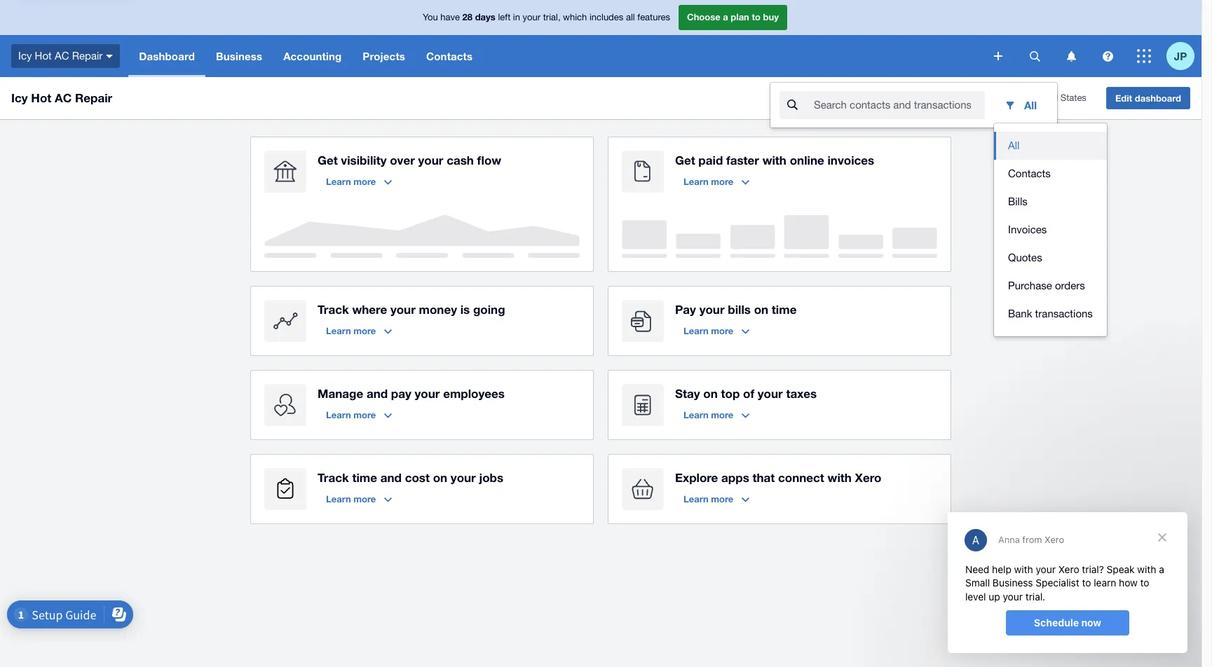 Task type: describe. For each thing, give the bounding box(es) containing it.
track for track time and cost on your jobs
[[318, 471, 349, 485]]

money
[[419, 302, 457, 317]]

bills
[[1009, 196, 1028, 208]]

all group
[[771, 83, 1058, 128]]

in
[[513, 12, 521, 23]]

from
[[1011, 93, 1029, 103]]

learn more button for time
[[318, 488, 401, 511]]

last
[[922, 93, 936, 103]]

icy inside icy hot ac repair popup button
[[18, 50, 32, 62]]

track where your money is going
[[318, 302, 506, 317]]

edit
[[1116, 93, 1133, 104]]

more for where
[[354, 326, 376, 337]]

plan
[[731, 11, 750, 23]]

xero
[[856, 471, 882, 485]]

learn more button for visibility
[[318, 170, 401, 193]]

going
[[473, 302, 506, 317]]

transactions
[[1036, 308, 1094, 320]]

1 vertical spatial hot
[[31, 90, 51, 105]]

banking icon image
[[264, 151, 307, 193]]

to
[[752, 11, 761, 23]]

0 horizontal spatial time
[[352, 471, 377, 485]]

learn more for time
[[326, 494, 376, 505]]

group containing all
[[995, 123, 1108, 337]]

learn more button for where
[[318, 320, 401, 342]]

edit dashboard button
[[1107, 87, 1191, 109]]

list box containing all
[[995, 123, 1108, 337]]

taxes
[[787, 387, 817, 401]]

employees icon image
[[264, 384, 307, 427]]

learn for on
[[684, 410, 709, 421]]

united
[[1032, 93, 1059, 103]]

bills button
[[995, 188, 1108, 216]]

projects button
[[352, 35, 416, 77]]

states
[[1061, 93, 1087, 103]]

contacts button
[[995, 160, 1108, 188]]

manage
[[318, 387, 364, 401]]

get paid faster with online invoices
[[676, 153, 875, 168]]

explore apps that connect with xero
[[676, 471, 882, 485]]

learn more button for and
[[318, 404, 401, 427]]

learn more button for apps
[[676, 488, 759, 511]]

learn for paid
[[684, 176, 709, 187]]

more for apps
[[712, 494, 734, 505]]

learn more for where
[[326, 326, 376, 337]]

choose a plan to buy
[[688, 11, 779, 23]]

learn more for apps
[[684, 494, 734, 505]]

2
[[963, 93, 968, 103]]

more for and
[[354, 410, 376, 421]]

add-ons icon image
[[622, 469, 664, 511]]

accounting button
[[273, 35, 352, 77]]

accounting
[[284, 50, 342, 62]]

0 horizontal spatial days
[[475, 11, 496, 23]]

bank transactions button
[[995, 300, 1108, 328]]

paid
[[699, 153, 724, 168]]

dashboard link
[[129, 35, 206, 77]]

top
[[722, 387, 740, 401]]

jp button
[[1167, 35, 1202, 77]]

features
[[638, 12, 671, 23]]

your last login: 2 days ago from united states
[[901, 93, 1087, 103]]

all button
[[995, 132, 1108, 160]]

learn for apps
[[684, 494, 709, 505]]

more for time
[[354, 494, 376, 505]]

your
[[901, 93, 919, 103]]

invoices icon image
[[622, 151, 664, 193]]

invoices
[[1009, 224, 1048, 236]]

of
[[744, 387, 755, 401]]

2 horizontal spatial on
[[755, 302, 769, 317]]

flow
[[477, 153, 502, 168]]

purchase
[[1009, 280, 1053, 292]]

stay on top of your taxes
[[676, 387, 817, 401]]

apps
[[722, 471, 750, 485]]

orders
[[1056, 280, 1086, 292]]

get visibility over your cash flow
[[318, 153, 502, 168]]

quotes
[[1009, 252, 1043, 264]]

track money icon image
[[264, 300, 307, 342]]

svg image up united
[[1030, 51, 1041, 61]]

faster
[[727, 153, 760, 168]]

stay
[[676, 387, 701, 401]]

explore
[[676, 471, 719, 485]]

contacts button
[[416, 35, 484, 77]]

left
[[498, 12, 511, 23]]

pay your bills on time
[[676, 302, 797, 317]]

buy
[[764, 11, 779, 23]]

cash
[[447, 153, 474, 168]]

1 vertical spatial icy hot ac repair
[[11, 90, 112, 105]]

jobs
[[479, 471, 504, 485]]

choose
[[688, 11, 721, 23]]

track for track where your money is going
[[318, 302, 349, 317]]

banner containing jp
[[0, 0, 1202, 128]]

you have 28 days left in your trial, which includes all features
[[423, 11, 671, 23]]

learn for and
[[326, 410, 351, 421]]

icy hot ac repair button
[[0, 35, 129, 77]]



Task type: locate. For each thing, give the bounding box(es) containing it.
learn more down pay
[[684, 326, 734, 337]]

login:
[[939, 93, 961, 103]]

1 vertical spatial and
[[381, 471, 402, 485]]

taxes icon image
[[622, 384, 664, 427]]

ac left svg image
[[55, 50, 69, 62]]

and left pay
[[367, 387, 388, 401]]

and left 'cost'
[[381, 471, 402, 485]]

over
[[390, 153, 415, 168]]

None search field
[[779, 90, 986, 120]]

more down top
[[712, 410, 734, 421]]

projects
[[363, 50, 406, 62]]

icy hot ac repair left svg image
[[18, 50, 103, 62]]

learn more for and
[[326, 410, 376, 421]]

navigation
[[129, 35, 985, 77]]

contacts
[[427, 50, 473, 62], [1009, 168, 1052, 180]]

get left paid
[[676, 153, 696, 168]]

more down where
[[354, 326, 376, 337]]

all button
[[994, 91, 1049, 119]]

business
[[216, 50, 263, 62]]

bills
[[728, 302, 751, 317]]

dashboard
[[139, 50, 195, 62]]

trial,
[[543, 12, 561, 23]]

contacts down have
[[427, 50, 473, 62]]

list box
[[995, 123, 1108, 337]]

a
[[723, 11, 729, 23]]

0 vertical spatial icy hot ac repair
[[18, 50, 103, 62]]

all right ago
[[1025, 99, 1038, 112]]

business button
[[206, 35, 273, 77]]

employees
[[443, 387, 505, 401]]

learn more down manage
[[326, 410, 376, 421]]

learn more down where
[[326, 326, 376, 337]]

ac inside popup button
[[55, 50, 69, 62]]

on
[[755, 302, 769, 317], [704, 387, 718, 401], [433, 471, 448, 485]]

online
[[790, 153, 825, 168]]

0 horizontal spatial all
[[1009, 140, 1020, 152]]

1 vertical spatial all
[[1009, 140, 1020, 152]]

learn more for paid
[[684, 176, 734, 187]]

0 vertical spatial track
[[318, 302, 349, 317]]

learn down paid
[[684, 176, 709, 187]]

svg image up ago
[[995, 52, 1003, 60]]

and
[[367, 387, 388, 401], [381, 471, 402, 485]]

2 get from the left
[[676, 153, 696, 168]]

ac down icy hot ac repair popup button
[[55, 90, 72, 105]]

more down paid
[[712, 176, 734, 187]]

learn down explore
[[684, 494, 709, 505]]

learn more button down pay your bills on time
[[676, 320, 759, 342]]

0 vertical spatial contacts
[[427, 50, 473, 62]]

dialog
[[948, 513, 1188, 654]]

more down the track time and cost on your jobs on the left of the page
[[354, 494, 376, 505]]

learn down pay
[[684, 326, 709, 337]]

1 vertical spatial track
[[318, 471, 349, 485]]

repair
[[72, 50, 103, 62], [75, 90, 112, 105]]

learn
[[326, 176, 351, 187], [684, 176, 709, 187], [326, 326, 351, 337], [684, 326, 709, 337], [326, 410, 351, 421], [684, 410, 709, 421], [326, 494, 351, 505], [684, 494, 709, 505]]

icy
[[18, 50, 32, 62], [11, 90, 28, 105]]

days right 28
[[475, 11, 496, 23]]

learn more button down manage
[[318, 404, 401, 427]]

time right bills in the top right of the page
[[772, 302, 797, 317]]

0 vertical spatial time
[[772, 302, 797, 317]]

on right 'cost'
[[433, 471, 448, 485]]

1 vertical spatial on
[[704, 387, 718, 401]]

1 get from the left
[[318, 153, 338, 168]]

bank transactions
[[1009, 308, 1094, 320]]

more for your
[[712, 326, 734, 337]]

learn down stay at bottom
[[684, 410, 709, 421]]

1 horizontal spatial get
[[676, 153, 696, 168]]

icy hot ac repair
[[18, 50, 103, 62], [11, 90, 112, 105]]

learn more down explore
[[684, 494, 734, 505]]

1 vertical spatial repair
[[75, 90, 112, 105]]

quotes button
[[995, 244, 1108, 272]]

hot left svg image
[[35, 50, 52, 62]]

learn more button down top
[[676, 404, 759, 427]]

more down pay your bills on time
[[712, 326, 734, 337]]

0 vertical spatial icy
[[18, 50, 32, 62]]

contacts up bills
[[1009, 168, 1052, 180]]

1 horizontal spatial all
[[1025, 99, 1038, 112]]

all inside popup button
[[1025, 99, 1038, 112]]

svg image up states
[[1067, 51, 1077, 61]]

learn more button down visibility on the left top
[[318, 170, 401, 193]]

more down manage
[[354, 410, 376, 421]]

cost
[[405, 471, 430, 485]]

0 horizontal spatial contacts
[[427, 50, 473, 62]]

projects icon image
[[264, 469, 307, 511]]

svg image up edit dashboard 'button'
[[1103, 51, 1114, 61]]

contacts inside button
[[1009, 168, 1052, 180]]

1 vertical spatial icy
[[11, 90, 28, 105]]

1 vertical spatial with
[[828, 471, 852, 485]]

hot
[[35, 50, 52, 62], [31, 90, 51, 105]]

icy hot ac repair down icy hot ac repair popup button
[[11, 90, 112, 105]]

1 vertical spatial ac
[[55, 90, 72, 105]]

0 vertical spatial all
[[1025, 99, 1038, 112]]

learn for your
[[684, 326, 709, 337]]

get for get visibility over your cash flow
[[318, 153, 338, 168]]

repair left svg image
[[72, 50, 103, 62]]

track time and cost on your jobs
[[318, 471, 504, 485]]

ac
[[55, 50, 69, 62], [55, 90, 72, 105]]

more down apps
[[712, 494, 734, 505]]

learn more button down apps
[[676, 488, 759, 511]]

get for get paid faster with online invoices
[[676, 153, 696, 168]]

0 vertical spatial hot
[[35, 50, 52, 62]]

pay
[[391, 387, 412, 401]]

2 track from the top
[[318, 471, 349, 485]]

0 horizontal spatial with
[[763, 153, 787, 168]]

all
[[1025, 99, 1038, 112], [1009, 140, 1020, 152]]

invoices
[[828, 153, 875, 168]]

which
[[563, 12, 587, 23]]

contacts inside popup button
[[427, 50, 473, 62]]

your inside you have 28 days left in your trial, which includes all features
[[523, 12, 541, 23]]

0 vertical spatial days
[[475, 11, 496, 23]]

that
[[753, 471, 775, 485]]

all inside button
[[1009, 140, 1020, 152]]

0 vertical spatial with
[[763, 153, 787, 168]]

all down all popup button
[[1009, 140, 1020, 152]]

track left where
[[318, 302, 349, 317]]

repair inside popup button
[[72, 50, 103, 62]]

0 horizontal spatial on
[[433, 471, 448, 485]]

edit dashboard
[[1116, 93, 1182, 104]]

0 horizontal spatial get
[[318, 153, 338, 168]]

manage and pay your employees
[[318, 387, 505, 401]]

you
[[423, 12, 438, 23]]

learn more
[[326, 176, 376, 187], [684, 176, 734, 187], [326, 326, 376, 337], [684, 326, 734, 337], [326, 410, 376, 421], [684, 410, 734, 421], [326, 494, 376, 505], [684, 494, 734, 505]]

learn for time
[[326, 494, 351, 505]]

purchase orders
[[1009, 280, 1086, 292]]

includes
[[590, 12, 624, 23]]

banner
[[0, 0, 1202, 128]]

Search contacts and transactions search field
[[813, 92, 986, 119]]

2 days ago button
[[963, 93, 1008, 103]]

1 horizontal spatial time
[[772, 302, 797, 317]]

is
[[461, 302, 470, 317]]

group
[[995, 123, 1108, 337]]

learn down manage
[[326, 410, 351, 421]]

learn more down visibility on the left top
[[326, 176, 376, 187]]

on left top
[[704, 387, 718, 401]]

more for on
[[712, 410, 734, 421]]

get
[[318, 153, 338, 168], [676, 153, 696, 168]]

0 vertical spatial ac
[[55, 50, 69, 62]]

0 vertical spatial repair
[[72, 50, 103, 62]]

learn more button down the track time and cost on your jobs on the left of the page
[[318, 488, 401, 511]]

1 horizontal spatial with
[[828, 471, 852, 485]]

learn more button for on
[[676, 404, 759, 427]]

learn more button for your
[[676, 320, 759, 342]]

jp
[[1175, 49, 1188, 62]]

track
[[318, 302, 349, 317], [318, 471, 349, 485]]

learn right projects icon
[[326, 494, 351, 505]]

learn right track money icon
[[326, 326, 351, 337]]

learn more down paid
[[684, 176, 734, 187]]

purchase orders button
[[995, 272, 1108, 300]]

learn more button down paid
[[676, 170, 759, 193]]

learn more for visibility
[[326, 176, 376, 187]]

days
[[475, 11, 496, 23], [971, 93, 990, 103]]

learn more for on
[[684, 410, 734, 421]]

none search field inside 'all' "group"
[[779, 90, 986, 120]]

more for visibility
[[354, 176, 376, 187]]

get left visibility on the left top
[[318, 153, 338, 168]]

learn more down stay at bottom
[[684, 410, 734, 421]]

with left xero
[[828, 471, 852, 485]]

learn for where
[[326, 326, 351, 337]]

hot down icy hot ac repair popup button
[[31, 90, 51, 105]]

on right bills in the top right of the page
[[755, 302, 769, 317]]

where
[[352, 302, 387, 317]]

learn more button down where
[[318, 320, 401, 342]]

1 vertical spatial contacts
[[1009, 168, 1052, 180]]

invoices preview bar graph image
[[622, 215, 938, 258]]

2 vertical spatial on
[[433, 471, 448, 485]]

learn down visibility on the left top
[[326, 176, 351, 187]]

bills icon image
[[622, 300, 664, 342]]

time left 'cost'
[[352, 471, 377, 485]]

learn more down the track time and cost on your jobs on the left of the page
[[326, 494, 376, 505]]

pay
[[676, 302, 697, 317]]

visibility
[[341, 153, 387, 168]]

hot inside popup button
[[35, 50, 52, 62]]

learn more button
[[318, 170, 401, 193], [676, 170, 759, 193], [318, 320, 401, 342], [676, 320, 759, 342], [318, 404, 401, 427], [676, 404, 759, 427], [318, 488, 401, 511], [676, 488, 759, 511]]

0 vertical spatial on
[[755, 302, 769, 317]]

bank
[[1009, 308, 1033, 320]]

invoices button
[[995, 216, 1108, 244]]

learn more button for paid
[[676, 170, 759, 193]]

1 horizontal spatial on
[[704, 387, 718, 401]]

repair down svg image
[[75, 90, 112, 105]]

1 track from the top
[[318, 302, 349, 317]]

1 horizontal spatial days
[[971, 93, 990, 103]]

all
[[626, 12, 635, 23]]

more down visibility on the left top
[[354, 176, 376, 187]]

ago
[[993, 93, 1008, 103]]

1 vertical spatial days
[[971, 93, 990, 103]]

svg image
[[1138, 49, 1152, 63], [1030, 51, 1041, 61], [1067, 51, 1077, 61], [1103, 51, 1114, 61], [995, 52, 1003, 60]]

have
[[441, 12, 460, 23]]

dashboard
[[1136, 93, 1182, 104]]

connect
[[779, 471, 825, 485]]

learn for visibility
[[326, 176, 351, 187]]

banking preview line graph image
[[264, 215, 580, 258]]

learn more for your
[[684, 326, 734, 337]]

with right faster
[[763, 153, 787, 168]]

svg image left jp
[[1138, 49, 1152, 63]]

track right projects icon
[[318, 471, 349, 485]]

28
[[463, 11, 473, 23]]

1 horizontal spatial contacts
[[1009, 168, 1052, 180]]

0 vertical spatial and
[[367, 387, 388, 401]]

more for paid
[[712, 176, 734, 187]]

1 vertical spatial time
[[352, 471, 377, 485]]

days right the 2 in the right top of the page
[[971, 93, 990, 103]]

icy hot ac repair inside popup button
[[18, 50, 103, 62]]

navigation containing dashboard
[[129, 35, 985, 77]]

svg image
[[106, 55, 113, 58]]



Task type: vqa. For each thing, say whether or not it's contained in the screenshot.
the
no



